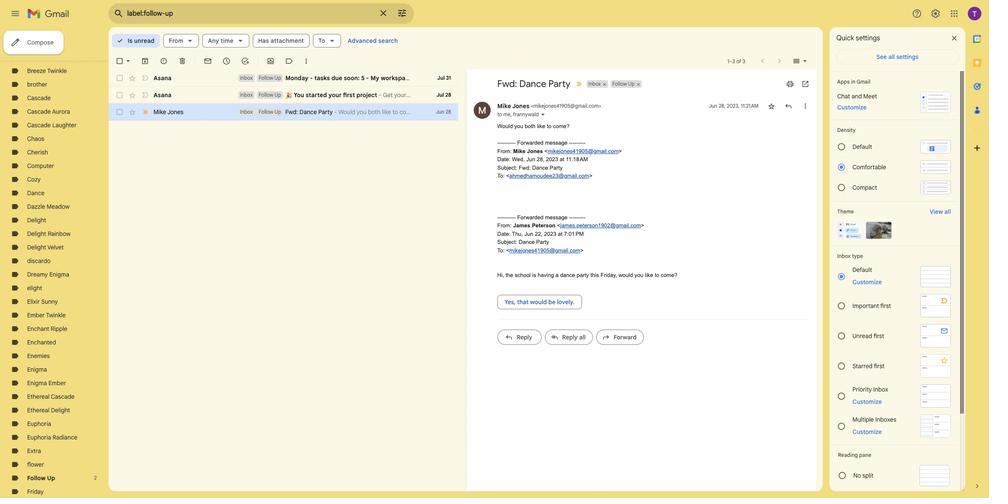 Task type: describe. For each thing, give the bounding box(es) containing it.
follow up link
[[27, 474, 55, 482]]

yes,
[[505, 298, 516, 306]]

unread first
[[853, 332, 885, 340]]

mike jones
[[154, 108, 183, 116]]

settings image
[[931, 8, 941, 19]]

labels image
[[285, 57, 294, 65]]

more image
[[302, 57, 311, 65]]

important first
[[853, 302, 891, 310]]

1 – 3 of 3
[[728, 58, 746, 64]]

2 default from the top
[[853, 266, 872, 274]]

all for see
[[889, 53, 895, 61]]

be
[[549, 298, 556, 306]]

all for view
[[945, 208, 951, 216]]

elixir sunny
[[27, 298, 58, 305]]

mike for mike jones
[[154, 108, 166, 116]]

priority inbox
[[853, 385, 889, 393]]

ethereal cascade
[[27, 393, 75, 401]]

---------- forwarded message --------- from: james peterson < james.peterson1902@gmail.com > date: thu, jun 22, 2023 at 7:01 pm subject: dance party to:  < mikejones41905@gmail.com >
[[497, 214, 644, 254]]

delete image
[[178, 57, 187, 65]]

0 horizontal spatial to
[[497, 111, 502, 118]]

at for 7:01 pm
[[558, 231, 563, 237]]

dazzle
[[27, 203, 45, 210]]

delight for delight velvet
[[27, 244, 46, 251]]

cascade for cascade laughter
[[27, 121, 51, 129]]

euphoria for euphoria link
[[27, 420, 51, 428]]

jun inside cell
[[709, 103, 718, 109]]

jones for mike jones < mikejones41905@gmail.com >
[[512, 102, 530, 110]]

see all settings
[[877, 53, 919, 61]]

has
[[258, 37, 269, 45]]

theme element
[[838, 207, 854, 216]]

friday
[[27, 488, 44, 496]]

brother link
[[27, 81, 47, 88]]

1 horizontal spatial would
[[619, 272, 633, 278]]

advanced search
[[348, 37, 398, 45]]

yes, that would be lovely. button
[[497, 295, 582, 309]]

the
[[506, 272, 513, 278]]

cascade up ethereal delight
[[51, 393, 75, 401]]

28, inside cell
[[719, 103, 726, 109]]

view all
[[930, 208, 951, 216]]

cascade link
[[27, 94, 51, 102]]

add to tasks image
[[241, 57, 249, 65]]

mike inside ---------- forwarded message --------- from: mike jones < mikejones41905@gmail.com > date: wed, jun 28, 2023 at 11:18 am subject: fwd: dance party to:  < ahmedhamoudee23@gmail.com >
[[513, 148, 526, 154]]

fwd: inside ---------- forwarded message --------- from: mike jones < mikejones41905@gmail.com > date: wed, jun 28, 2023 at 11:18 am subject: fwd: dance party to:  < ahmedhamoudee23@gmail.com >
[[519, 164, 531, 171]]

enchant
[[27, 325, 49, 333]]

extra
[[27, 447, 41, 455]]

hi,
[[497, 272, 504, 278]]

enigma ember link
[[27, 379, 66, 387]]

enemies
[[27, 352, 50, 360]]

meet
[[864, 92, 877, 100]]

up inside navigation
[[47, 474, 55, 482]]

snooze image
[[222, 57, 231, 65]]

has attachment button
[[253, 34, 310, 48]]

up for row containing mike jones
[[275, 109, 281, 115]]

follow inside navigation
[[27, 474, 46, 482]]

up for 3rd row from the bottom of the fwd: dance party main content
[[275, 75, 281, 81]]

main menu image
[[10, 8, 20, 19]]

1 vertical spatial like
[[645, 272, 653, 278]]

a
[[556, 272, 559, 278]]

party inside ---------- forwarded message --------- from: mike jones < mikejones41905@gmail.com > date: wed, jun 28, 2023 at 11:18 am subject: fwd: dance party to:  < ahmedhamoudee23@gmail.com >
[[550, 164, 563, 171]]

any time
[[208, 37, 234, 45]]

date: for date: wed, jun 28, 2023 at 11:18 am
[[497, 156, 511, 163]]

frannywald
[[513, 111, 539, 118]]

first for important first
[[881, 302, 891, 310]]

customize for priority inbox
[[853, 398, 882, 405]]

ember twinkle
[[27, 311, 66, 319]]

that
[[517, 298, 529, 306]]

reading
[[838, 452, 858, 458]]

party
[[577, 272, 589, 278]]

enchant ripple
[[27, 325, 67, 333]]

quick
[[837, 34, 854, 42]]

1 default from the top
[[853, 143, 872, 151]]

discardo link
[[27, 257, 51, 265]]

0 horizontal spatial you
[[515, 123, 523, 129]]

enigma for enigma link
[[27, 366, 47, 373]]

mike for mike jones < mikejones41905@gmail.com >
[[497, 102, 511, 110]]

yes, that would be lovely.
[[505, 298, 575, 306]]

jun 28, 2023, 11:21 am cell
[[709, 102, 759, 110]]

friday,
[[601, 272, 617, 278]]

message for james.peterson1902@gmail.com
[[545, 214, 568, 220]]

euphoria radiance
[[27, 434, 78, 441]]

you started your first project
[[293, 91, 377, 99]]

jun inside row
[[436, 109, 444, 115]]

asana for jul 28
[[154, 91, 172, 99]]

chat and meet customize
[[838, 92, 877, 111]]

cascade for cascade link
[[27, 94, 51, 102]]

me
[[503, 111, 511, 118]]

reading pane
[[838, 452, 872, 458]]

lovely.
[[557, 298, 575, 306]]

customize for default
[[853, 278, 882, 286]]

enchanted
[[27, 339, 56, 346]]

customize button for chat and meet
[[832, 102, 872, 112]]

comfortable
[[853, 163, 887, 171]]

ethereal for ethereal delight
[[27, 406, 50, 414]]

mike jones cell
[[497, 102, 601, 110]]

search mail image
[[111, 6, 126, 21]]

not starred image
[[767, 102, 776, 110]]

to: inside the ---------- forwarded message --------- from: james peterson < james.peterson1902@gmail.com > date: thu, jun 22, 2023 at 7:01 pm subject: dance party to:  < mikejones41905@gmail.com >
[[497, 247, 505, 254]]

jun 28, 2023, 11:21 am
[[709, 103, 759, 109]]

project
[[357, 91, 377, 99]]

computer
[[27, 162, 54, 170]]

from: for date: wed, jun 28, 2023 at 11:18 am
[[497, 148, 512, 154]]

compose
[[27, 39, 54, 46]]

1 horizontal spatial come?
[[661, 272, 678, 278]]

view all button
[[925, 207, 956, 217]]

gmail image
[[27, 5, 73, 22]]

see all settings button
[[837, 49, 959, 64]]

at for 11:18 am
[[560, 156, 565, 163]]

1 horizontal spatial you
[[635, 272, 644, 278]]

ethereal delight link
[[27, 406, 70, 414]]

breeze
[[27, 67, 46, 75]]

mikejones41905@gmail.com inside ---------- forwarded message --------- from: mike jones < mikejones41905@gmail.com > date: wed, jun 28, 2023 at 11:18 am subject: fwd: dance party to:  < ahmedhamoudee23@gmail.com >
[[548, 148, 619, 154]]

james.peterson1902@gmail.com
[[560, 222, 641, 229]]

discardo
[[27, 257, 51, 265]]

< inside the mike jones < mikejones41905@gmail.com >
[[531, 103, 534, 109]]

sunny
[[41, 298, 58, 305]]

delight velvet link
[[27, 244, 64, 251]]

forwarded for jones
[[517, 140, 544, 146]]

settings inside button
[[897, 53, 919, 61]]

support image
[[912, 8, 922, 19]]

dance inside navigation
[[27, 189, 45, 197]]

to button
[[313, 34, 341, 48]]

enigma for enigma ember
[[27, 379, 47, 387]]

display density element
[[838, 127, 951, 133]]

jun inside ---------- forwarded message --------- from: mike jones < mikejones41905@gmail.com > date: wed, jun 28, 2023 at 11:18 am subject: fwd: dance party to:  < ahmedhamoudee23@gmail.com >
[[526, 156, 535, 163]]

first for starred first
[[874, 362, 885, 370]]

dazzle meadow
[[27, 203, 70, 210]]

inbox button
[[587, 80, 602, 88]]

any time button
[[203, 34, 249, 48]]

1 vertical spatial mikejones41905@gmail.com link
[[510, 247, 580, 254]]

see
[[877, 53, 887, 61]]

cozy link
[[27, 176, 41, 183]]

subject: for mikejones41905@gmail.com
[[497, 239, 517, 245]]

mikejones41905@gmail.com inside the mike jones < mikejones41905@gmail.com >
[[534, 103, 599, 109]]

1 vertical spatial ember
[[49, 379, 66, 387]]

ripple
[[51, 325, 67, 333]]

dreamy
[[27, 271, 48, 278]]

Search mail text field
[[127, 9, 373, 18]]

chaos link
[[27, 135, 44, 143]]

---------- forwarded message --------- from: mike jones < mikejones41905@gmail.com > date: wed, jun 28, 2023 at 11:18 am subject: fwd: dance party to:  < ahmedhamoudee23@gmail.com >
[[497, 140, 622, 179]]

mikejones41905@gmail.com inside the ---------- forwarded message --------- from: james peterson < james.peterson1902@gmail.com > date: thu, jun 22, 2023 at 7:01 pm subject: dance party to:  < mikejones41905@gmail.com >
[[510, 247, 580, 254]]

,
[[511, 111, 512, 118]]

view
[[930, 208, 943, 216]]

enigma link
[[27, 366, 47, 373]]

to: inside ---------- forwarded message --------- from: mike jones < mikejones41905@gmail.com > date: wed, jun 28, 2023 at 11:18 am subject: fwd: dance party to:  < ahmedhamoudee23@gmail.com >
[[497, 173, 505, 179]]

delight velvet
[[27, 244, 64, 251]]

first for unread first
[[874, 332, 885, 340]]

party inside row
[[318, 108, 333, 116]]

inbox inside button
[[588, 81, 601, 87]]

dance
[[560, 272, 575, 278]]

1 3 from the left
[[733, 58, 735, 64]]

delight for delight link
[[27, 216, 46, 224]]

chat
[[838, 92, 850, 100]]

2
[[94, 475, 97, 481]]

apps
[[838, 78, 850, 85]]

elight
[[27, 284, 42, 292]]

0 vertical spatial mikejones41905@gmail.com link
[[548, 148, 619, 154]]

monday - tasks due soon: 5 - my workspace
[[285, 74, 412, 82]]



Task type: vqa. For each thing, say whether or not it's contained in the screenshot.
1st on from the right
no



Task type: locate. For each thing, give the bounding box(es) containing it.
2 vertical spatial fwd:
[[519, 164, 531, 171]]

1 euphoria from the top
[[27, 420, 51, 428]]

> inside the mike jones < mikejones41905@gmail.com >
[[599, 103, 601, 109]]

2 reply from the left
[[562, 333, 578, 341]]

up
[[275, 75, 281, 81], [628, 81, 635, 87], [275, 92, 281, 98], [275, 109, 281, 115], [47, 474, 55, 482]]

laughter
[[52, 121, 77, 129]]

customize down multiple
[[853, 428, 882, 436]]

message for mikejones41905@gmail.com
[[545, 140, 568, 146]]

archive image
[[141, 57, 149, 65]]

2 vertical spatial mikejones41905@gmail.com
[[510, 247, 580, 254]]

0 horizontal spatial settings
[[856, 34, 880, 42]]

quick settings element
[[837, 34, 880, 49]]

1 horizontal spatial 28,
[[719, 103, 726, 109]]

message inside the ---------- forwarded message --------- from: james peterson < james.peterson1902@gmail.com > date: thu, jun 22, 2023 at 7:01 pm subject: dance party to:  < mikejones41905@gmail.com >
[[545, 214, 568, 220]]

0 vertical spatial would
[[619, 272, 633, 278]]

follow up
[[259, 75, 281, 81], [613, 81, 635, 87], [259, 92, 281, 98], [259, 109, 281, 115], [27, 474, 55, 482]]

3 left of
[[733, 58, 735, 64]]

euphoria for euphoria radiance
[[27, 434, 51, 441]]

2 date: from the top
[[497, 231, 511, 237]]

0 vertical spatial from:
[[497, 148, 512, 154]]

customize for multiple inboxes
[[853, 428, 882, 436]]

1 vertical spatial message
[[545, 214, 568, 220]]

ethereal up euphoria link
[[27, 406, 50, 414]]

at
[[560, 156, 565, 163], [558, 231, 563, 237]]

mikejones41905@gmail.com up 11:18 am
[[548, 148, 619, 154]]

subject: down the thu, on the top of page
[[497, 239, 517, 245]]

follow
[[259, 75, 273, 81], [613, 81, 627, 87], [259, 92, 273, 98], [259, 109, 273, 115], [27, 474, 46, 482]]

28, left 2023,
[[719, 103, 726, 109]]

euphoria
[[27, 420, 51, 428], [27, 434, 51, 441]]

breeze twinkle
[[27, 67, 67, 75]]

customize button for priority inbox
[[848, 396, 887, 407]]

1 vertical spatial asana
[[154, 91, 172, 99]]

1 horizontal spatial settings
[[897, 53, 919, 61]]

1 vertical spatial to
[[547, 123, 552, 129]]

first right "your"
[[343, 91, 355, 99]]

jun right wed,
[[526, 156, 535, 163]]

party down started
[[318, 108, 333, 116]]

3 row from the top
[[109, 104, 458, 120]]

2 horizontal spatial mike
[[513, 148, 526, 154]]

0 horizontal spatial mike
[[154, 108, 166, 116]]

1 vertical spatial from:
[[497, 222, 512, 229]]

1 vertical spatial default
[[853, 266, 872, 274]]

delight down the ethereal cascade link
[[51, 406, 70, 414]]

you right friday, at bottom
[[635, 272, 644, 278]]

2023 for party
[[544, 231, 557, 237]]

customize down and
[[838, 104, 867, 111]]

chaos
[[27, 135, 44, 143]]

navigation
[[0, 27, 109, 498]]

0 horizontal spatial ember
[[27, 311, 45, 319]]

0 vertical spatial settings
[[856, 34, 880, 42]]

due
[[332, 74, 342, 82]]

0 vertical spatial euphoria
[[27, 420, 51, 428]]

asana for jul 31
[[154, 74, 172, 82]]

jones for mike jones
[[167, 108, 183, 116]]

0 vertical spatial all
[[889, 53, 895, 61]]

jul for jul 28
[[437, 92, 444, 98]]

customize up important in the bottom of the page
[[853, 278, 882, 286]]

twinkle for breeze twinkle
[[47, 67, 67, 75]]

ethereal for ethereal cascade
[[27, 393, 50, 401]]

cascade up chaos
[[27, 121, 51, 129]]

first right starred
[[874, 362, 885, 370]]

elixir sunny link
[[27, 298, 58, 305]]

1 to: from the top
[[497, 173, 505, 179]]

0 vertical spatial default
[[853, 143, 872, 151]]

reply for reply
[[517, 333, 532, 341]]

0 horizontal spatial come?
[[553, 123, 570, 129]]

1 horizontal spatial all
[[889, 53, 895, 61]]

advanced search options image
[[394, 5, 411, 22]]

date: inside the ---------- forwarded message --------- from: james peterson < james.peterson1902@gmail.com > date: thu, jun 22, 2023 at 7:01 pm subject: dance party to:  < mikejones41905@gmail.com >
[[497, 231, 511, 237]]

mikejones41905@gmail.com link down 22, on the top right of page
[[510, 247, 580, 254]]

🎉 image
[[285, 92, 293, 99]]

at inside ---------- forwarded message --------- from: mike jones < mikejones41905@gmail.com > date: wed, jun 28, 2023 at 11:18 am subject: fwd: dance party to:  < ahmedhamoudee23@gmail.com >
[[560, 156, 565, 163]]

0 vertical spatial you
[[515, 123, 523, 129]]

mike jones < mikejones41905@gmail.com >
[[497, 102, 601, 110]]

mark as unread image
[[204, 57, 212, 65]]

subject: inside the ---------- forwarded message --------- from: james peterson < james.peterson1902@gmail.com > date: thu, jun 22, 2023 at 7:01 pm subject: dance party to:  < mikejones41905@gmail.com >
[[497, 239, 517, 245]]

message
[[545, 140, 568, 146], [545, 214, 568, 220]]

enigma down enigma link
[[27, 379, 47, 387]]

1 vertical spatial 28,
[[537, 156, 545, 163]]

1 horizontal spatial to
[[547, 123, 552, 129]]

1 asana from the top
[[154, 74, 172, 82]]

2 3 from the left
[[743, 58, 746, 64]]

0 vertical spatial forwarded
[[517, 140, 544, 146]]

subject: for <
[[497, 164, 517, 171]]

delight down delight link
[[27, 230, 46, 238]]

1 vertical spatial to:
[[497, 247, 505, 254]]

split
[[863, 472, 874, 479]]

euphoria down ethereal delight
[[27, 420, 51, 428]]

customize button for multiple inboxes
[[848, 427, 887, 437]]

dance up ahmedhamoudee23@gmail.com
[[532, 164, 548, 171]]

1 vertical spatial date:
[[497, 231, 511, 237]]

dance inside ---------- forwarded message --------- from: mike jones < mikejones41905@gmail.com > date: wed, jun 28, 2023 at 11:18 am subject: fwd: dance party to:  < ahmedhamoudee23@gmail.com >
[[532, 164, 548, 171]]

2 row from the top
[[109, 87, 458, 104]]

jones inside ---------- forwarded message --------- from: mike jones < mikejones41905@gmail.com > date: wed, jun 28, 2023 at 11:18 am subject: fwd: dance party to:  < ahmedhamoudee23@gmail.com >
[[527, 148, 543, 154]]

0 vertical spatial 28
[[445, 92, 451, 98]]

at left 11:18 am
[[560, 156, 565, 163]]

1 horizontal spatial reply
[[562, 333, 578, 341]]

None checkbox
[[115, 57, 124, 65], [115, 74, 124, 82], [115, 57, 124, 65], [115, 74, 124, 82]]

1 horizontal spatial 3
[[743, 58, 746, 64]]

fwd: dance party main content
[[109, 27, 823, 491]]

jul left 31
[[437, 75, 445, 81]]

inbox type
[[838, 253, 863, 259]]

all left forward link
[[579, 333, 586, 341]]

delight down dazzle
[[27, 216, 46, 224]]

1 vertical spatial come?
[[661, 272, 678, 278]]

jul for jul 31
[[437, 75, 445, 81]]

31
[[446, 75, 451, 81]]

up for 2nd row from the bottom of the fwd: dance party main content
[[275, 92, 281, 98]]

follow up for row containing mike jones
[[259, 109, 281, 115]]

reply all
[[562, 333, 586, 341]]

0 vertical spatial ethereal
[[27, 393, 50, 401]]

1 vertical spatial you
[[635, 272, 644, 278]]

unread
[[853, 332, 872, 340]]

jul 31
[[437, 75, 451, 81]]

advanced
[[348, 37, 377, 45]]

1 vertical spatial subject:
[[497, 239, 517, 245]]

cascade down cascade link
[[27, 108, 51, 115]]

follow up left 🎉 icon
[[259, 92, 281, 98]]

0 vertical spatial 2023
[[546, 156, 558, 163]]

1 row from the top
[[109, 70, 458, 87]]

0 vertical spatial mikejones41905@gmail.com
[[534, 103, 599, 109]]

2 ethereal from the top
[[27, 406, 50, 414]]

5
[[361, 74, 365, 82]]

0 horizontal spatial 28,
[[537, 156, 545, 163]]

search
[[379, 37, 398, 45]]

party up ahmedhamoudee23@gmail.com link
[[550, 164, 563, 171]]

cascade down brother
[[27, 94, 51, 102]]

forwarded up james
[[517, 214, 544, 220]]

from: down would
[[497, 148, 512, 154]]

default up comfortable
[[853, 143, 872, 151]]

show details image
[[541, 112, 546, 117]]

no split
[[854, 472, 874, 479]]

0 vertical spatial fwd:
[[497, 78, 517, 90]]

Not starred checkbox
[[767, 102, 776, 110]]

dance up mike jones cell at top
[[519, 78, 547, 90]]

mikejones41905@gmail.com down 22, on the top right of page
[[510, 247, 580, 254]]

forwarded inside the ---------- forwarded message --------- from: james peterson < james.peterson1902@gmail.com > date: thu, jun 22, 2023 at 7:01 pm subject: dance party to:  < mikejones41905@gmail.com >
[[517, 214, 544, 220]]

started
[[306, 91, 327, 99]]

toggle split pane mode image
[[793, 57, 801, 65]]

from: inside the ---------- forwarded message --------- from: james peterson < james.peterson1902@gmail.com > date: thu, jun 22, 2023 at 7:01 pm subject: dance party to:  < mikejones41905@gmail.com >
[[497, 222, 512, 229]]

28, up ahmedhamoudee23@gmail.com
[[537, 156, 545, 163]]

mikejones41905@gmail.com up show details "icon"
[[534, 103, 599, 109]]

2 forwarded from the top
[[517, 214, 544, 220]]

inbox type element
[[838, 253, 951, 259]]

2 vertical spatial enigma
[[27, 379, 47, 387]]

would inside button
[[530, 298, 547, 306]]

row
[[109, 70, 458, 87], [109, 87, 458, 104], [109, 104, 458, 120]]

customize button up important in the bottom of the page
[[848, 277, 887, 287]]

density
[[838, 127, 856, 133]]

forwarded for peterson
[[517, 214, 544, 220]]

party inside the ---------- forwarded message --------- from: james peterson < james.peterson1902@gmail.com > date: thu, jun 22, 2023 at 7:01 pm subject: dance party to:  < mikejones41905@gmail.com >
[[536, 239, 549, 245]]

cascade aurora
[[27, 108, 70, 115]]

breeze twinkle link
[[27, 67, 67, 75]]

would right friday, at bottom
[[619, 272, 633, 278]]

dance down started
[[300, 108, 317, 116]]

2 vertical spatial to
[[655, 272, 660, 278]]

compact
[[853, 184, 877, 191]]

row down 🎉 icon
[[109, 104, 458, 120]]

28 down 31
[[445, 92, 451, 98]]

settings right "quick"
[[856, 34, 880, 42]]

all for reply
[[579, 333, 586, 341]]

jones inside row
[[167, 108, 183, 116]]

28 for jul 28
[[445, 92, 451, 98]]

1 reply from the left
[[517, 333, 532, 341]]

my
[[371, 74, 379, 82]]

jun left 2023,
[[709, 103, 718, 109]]

2023
[[546, 156, 558, 163], [544, 231, 557, 237]]

0 vertical spatial ember
[[27, 311, 45, 319]]

1 date: from the top
[[497, 156, 511, 163]]

fwd: down 🎉 icon
[[285, 108, 298, 116]]

enigma ember
[[27, 379, 66, 387]]

28, inside ---------- forwarded message --------- from: mike jones < mikejones41905@gmail.com > date: wed, jun 28, 2023 at 11:18 am subject: fwd: dance party to:  < ahmedhamoudee23@gmail.com >
[[537, 156, 545, 163]]

0 vertical spatial 28,
[[719, 103, 726, 109]]

mike inside row
[[154, 108, 166, 116]]

enigma down 'enemies'
[[27, 366, 47, 373]]

from:
[[497, 148, 512, 154], [497, 222, 512, 229]]

ethereal down 'enigma ember'
[[27, 393, 50, 401]]

from: for date: thu, jun 22, 2023 at 7:01 pm
[[497, 222, 512, 229]]

fwd: for fwd: dance party -
[[285, 108, 298, 116]]

follow for row containing mike jones
[[259, 109, 273, 115]]

mikejones41905@gmail.com link up 11:18 am
[[548, 148, 619, 154]]

jul up jun 28
[[437, 92, 444, 98]]

follow up down move to inbox 'icon'
[[259, 75, 281, 81]]

jun inside the ---------- forwarded message --------- from: james peterson < james.peterson1902@gmail.com > date: thu, jun 22, 2023 at 7:01 pm subject: dance party to:  < mikejones41905@gmail.com >
[[525, 231, 534, 237]]

delight
[[27, 216, 46, 224], [27, 230, 46, 238], [27, 244, 46, 251], [51, 406, 70, 414]]

up inside button
[[628, 81, 635, 87]]

mikejones41905@gmail.com link
[[548, 148, 619, 154], [510, 247, 580, 254]]

28 down jul 28
[[446, 109, 451, 115]]

2023 up ahmedhamoudee23@gmail.com link
[[546, 156, 558, 163]]

cascade for cascade aurora
[[27, 108, 51, 115]]

in
[[851, 78, 856, 85]]

follow up left fwd: dance party -
[[259, 109, 281, 115]]

subject:
[[497, 164, 517, 171], [497, 239, 517, 245]]

navigation containing compose
[[0, 27, 109, 498]]

1 vertical spatial 28
[[446, 109, 451, 115]]

forwarded
[[517, 140, 544, 146], [517, 214, 544, 220]]

date: for date: thu, jun 22, 2023 at 7:01 pm
[[497, 231, 511, 237]]

1 vertical spatial at
[[558, 231, 563, 237]]

at inside the ---------- forwarded message --------- from: james peterson < james.peterson1902@gmail.com > date: thu, jun 22, 2023 at 7:01 pm subject: dance party to:  < mikejones41905@gmail.com >
[[558, 231, 563, 237]]

ember up enchant
[[27, 311, 45, 319]]

date: left the thu, on the top of page
[[497, 231, 511, 237]]

1 vertical spatial 2023
[[544, 231, 557, 237]]

0 horizontal spatial like
[[537, 123, 546, 129]]

would left be
[[530, 298, 547, 306]]

elight link
[[27, 284, 42, 292]]

2023 inside ---------- forwarded message --------- from: mike jones < mikejones41905@gmail.com > date: wed, jun 28, 2023 at 11:18 am subject: fwd: dance party to:  < ahmedhamoudee23@gmail.com >
[[546, 156, 558, 163]]

first right unread
[[874, 332, 885, 340]]

follow up inside button
[[613, 81, 635, 87]]

customize button
[[832, 102, 872, 112], [848, 277, 887, 287], [848, 396, 887, 407], [848, 427, 887, 437]]

settings right see
[[897, 53, 919, 61]]

ember up ethereal cascade
[[49, 379, 66, 387]]

0 horizontal spatial reply
[[517, 333, 532, 341]]

jun 28
[[436, 109, 451, 115]]

ethereal delight
[[27, 406, 70, 414]]

follow for 3rd row from the bottom of the fwd: dance party main content
[[259, 75, 273, 81]]

row containing mike jones
[[109, 104, 458, 120]]

1 vertical spatial ethereal
[[27, 406, 50, 414]]

customize
[[838, 104, 867, 111], [853, 278, 882, 286], [853, 398, 882, 405], [853, 428, 882, 436]]

customize button for default
[[848, 277, 887, 287]]

move to inbox image
[[266, 57, 275, 65]]

party up mike jones cell at top
[[549, 78, 571, 90]]

james
[[513, 222, 531, 229]]

3 right of
[[743, 58, 746, 64]]

1 vertical spatial mikejones41905@gmail.com
[[548, 148, 619, 154]]

0 horizontal spatial fwd:
[[285, 108, 298, 116]]

fwd: up me
[[497, 78, 517, 90]]

customize button down priority inbox
[[848, 396, 887, 407]]

delight up 'discardo'
[[27, 244, 46, 251]]

like right friday, at bottom
[[645, 272, 653, 278]]

twinkle right the breeze
[[47, 67, 67, 75]]

follow up button
[[611, 80, 636, 88]]

unread
[[134, 37, 155, 45]]

fwd: for fwd: dance party
[[497, 78, 517, 90]]

customize button down and
[[832, 102, 872, 112]]

2 message from the top
[[545, 214, 568, 220]]

apps in gmail
[[838, 78, 871, 85]]

None checkbox
[[115, 91, 124, 99], [115, 108, 124, 116], [115, 91, 124, 99], [115, 108, 124, 116]]

cherish link
[[27, 149, 48, 156]]

row down monday
[[109, 87, 458, 104]]

fwd: dance party -
[[285, 108, 339, 116]]

1 vertical spatial euphoria
[[27, 434, 51, 441]]

11:21 am
[[741, 103, 759, 109]]

1 vertical spatial twinkle
[[46, 311, 66, 319]]

fwd: down wed,
[[519, 164, 531, 171]]

party down 22, on the top right of page
[[536, 239, 549, 245]]

subject: down wed,
[[497, 164, 517, 171]]

jun
[[709, 103, 718, 109], [436, 109, 444, 115], [526, 156, 535, 163], [525, 231, 534, 237]]

forwarded inside ---------- forwarded message --------- from: mike jones < mikejones41905@gmail.com > date: wed, jun 28, 2023 at 11:18 am subject: fwd: dance party to:  < ahmedhamoudee23@gmail.com >
[[517, 140, 544, 146]]

james.peterson1902@gmail.com link
[[560, 222, 641, 229]]

2 to: from the top
[[497, 247, 505, 254]]

1 horizontal spatial like
[[645, 272, 653, 278]]

twinkle up the ripple
[[46, 311, 66, 319]]

asana up mike jones
[[154, 91, 172, 99]]

come?
[[553, 123, 570, 129], [661, 272, 678, 278]]

1 vertical spatial would
[[530, 298, 547, 306]]

cascade aurora link
[[27, 108, 70, 115]]

workspace
[[381, 74, 412, 82]]

forwarded down both
[[517, 140, 544, 146]]

reply down lovely.
[[562, 333, 578, 341]]

from: left james
[[497, 222, 512, 229]]

0 vertical spatial jul
[[437, 75, 445, 81]]

message up peterson
[[545, 214, 568, 220]]

fwd: dance party
[[497, 78, 571, 90]]

1 vertical spatial jul
[[437, 92, 444, 98]]

jun down jul 28
[[436, 109, 444, 115]]

enchant ripple link
[[27, 325, 67, 333]]

1 horizontal spatial ember
[[49, 379, 66, 387]]

customize inside "chat and meet customize"
[[838, 104, 867, 111]]

0 vertical spatial date:
[[497, 156, 511, 163]]

follow for 2nd row from the bottom of the fwd: dance party main content
[[259, 92, 273, 98]]

all right view
[[945, 208, 951, 216]]

ethereal
[[27, 393, 50, 401], [27, 406, 50, 414]]

2023 for dance
[[546, 156, 558, 163]]

default down type
[[853, 266, 872, 274]]

1 horizontal spatial mike
[[497, 102, 511, 110]]

soon:
[[344, 74, 360, 82]]

like right both
[[537, 123, 546, 129]]

tab list
[[966, 27, 989, 468]]

dance up dazzle
[[27, 189, 45, 197]]

dance down the thu, on the top of page
[[519, 239, 535, 245]]

twinkle for ember twinkle
[[46, 311, 66, 319]]

message inside ---------- forwarded message --------- from: mike jones < mikejones41905@gmail.com > date: wed, jun 28, 2023 at 11:18 am subject: fwd: dance party to:  < ahmedhamoudee23@gmail.com >
[[545, 140, 568, 146]]

monday
[[285, 74, 309, 82]]

at left 7:01 pm
[[558, 231, 563, 237]]

follow up down flower
[[27, 474, 55, 482]]

quick settings
[[837, 34, 880, 42]]

delight for delight rainbow
[[27, 230, 46, 238]]

radiance
[[53, 434, 78, 441]]

euphoria down euphoria link
[[27, 434, 51, 441]]

dance inside row
[[300, 108, 317, 116]]

clear search image
[[375, 5, 392, 22]]

enigma right dreamy
[[49, 271, 69, 278]]

0 horizontal spatial 3
[[733, 58, 735, 64]]

0 vertical spatial twinkle
[[47, 67, 67, 75]]

1 vertical spatial fwd:
[[285, 108, 298, 116]]

0 horizontal spatial all
[[579, 333, 586, 341]]

first right important in the bottom of the page
[[881, 302, 891, 310]]

2 vertical spatial all
[[579, 333, 586, 341]]

0 vertical spatial at
[[560, 156, 565, 163]]

priority
[[853, 385, 872, 393]]

settings
[[856, 34, 880, 42], [897, 53, 919, 61]]

follow inside button
[[613, 81, 627, 87]]

all inside view all 'button'
[[945, 208, 951, 216]]

follow up for 3rd row from the bottom of the fwd: dance party main content
[[259, 75, 281, 81]]

2 euphoria from the top
[[27, 434, 51, 441]]

0 vertical spatial subject:
[[497, 164, 517, 171]]

2 from: from the top
[[497, 222, 512, 229]]

important
[[853, 302, 879, 310]]

friday link
[[27, 488, 44, 496]]

all right see
[[889, 53, 895, 61]]

dance inside the ---------- forwarded message --------- from: james peterson < james.peterson1902@gmail.com > date: thu, jun 22, 2023 at 7:01 pm subject: dance party to:  < mikejones41905@gmail.com >
[[519, 239, 535, 245]]

you
[[515, 123, 523, 129], [635, 272, 644, 278]]

reply for reply all
[[562, 333, 578, 341]]

0 horizontal spatial would
[[530, 298, 547, 306]]

0 vertical spatial to:
[[497, 173, 505, 179]]

1 forwarded from the top
[[517, 140, 544, 146]]

velvet
[[47, 244, 64, 251]]

2 horizontal spatial fwd:
[[519, 164, 531, 171]]

3
[[733, 58, 735, 64], [743, 58, 746, 64]]

compose button
[[3, 31, 64, 54]]

1 message from the top
[[545, 140, 568, 146]]

would you both like to come?
[[497, 123, 570, 129]]

to me , frannywald
[[497, 111, 539, 118]]

asana down report spam image
[[154, 74, 172, 82]]

row down labels icon
[[109, 70, 458, 87]]

2023 down peterson
[[544, 231, 557, 237]]

0 vertical spatial asana
[[154, 74, 172, 82]]

pane
[[860, 452, 872, 458]]

1 vertical spatial enigma
[[27, 366, 47, 373]]

follow up for 2nd row from the bottom of the fwd: dance party main content
[[259, 92, 281, 98]]

reading pane element
[[838, 452, 950, 458]]

customize down priority inbox
[[853, 398, 882, 405]]

2 horizontal spatial all
[[945, 208, 951, 216]]

jun left 22, on the top right of page
[[525, 231, 534, 237]]

subject: inside ---------- forwarded message --------- from: mike jones < mikejones41905@gmail.com > date: wed, jun 28, 2023 at 11:18 am subject: fwd: dance party to:  < ahmedhamoudee23@gmail.com >
[[497, 164, 517, 171]]

all inside the see all settings button
[[889, 53, 895, 61]]

all
[[889, 53, 895, 61], [945, 208, 951, 216], [579, 333, 586, 341]]

is
[[128, 37, 133, 45]]

0 vertical spatial like
[[537, 123, 546, 129]]

message up 11:18 am
[[545, 140, 568, 146]]

meadow
[[47, 203, 70, 210]]

enigma
[[49, 271, 69, 278], [27, 366, 47, 373], [27, 379, 47, 387]]

follow up inside navigation
[[27, 474, 55, 482]]

2023 inside the ---------- forwarded message --------- from: james peterson < james.peterson1902@gmail.com > date: thu, jun 22, 2023 at 7:01 pm subject: dance party to:  < mikejones41905@gmail.com >
[[544, 231, 557, 237]]

2 asana from the top
[[154, 91, 172, 99]]

0 vertical spatial message
[[545, 140, 568, 146]]

None search field
[[109, 3, 414, 24]]

date: inside ---------- forwarded message --------- from: mike jones < mikejones41905@gmail.com > date: wed, jun 28, 2023 at 11:18 am subject: fwd: dance party to:  < ahmedhamoudee23@gmail.com >
[[497, 156, 511, 163]]

customize button down multiple
[[848, 427, 887, 437]]

1 vertical spatial settings
[[897, 53, 919, 61]]

from: inside ---------- forwarded message --------- from: mike jones < mikejones41905@gmail.com > date: wed, jun 28, 2023 at 11:18 am subject: fwd: dance party to:  < ahmedhamoudee23@gmail.com >
[[497, 148, 512, 154]]

follow up right inbox button
[[613, 81, 635, 87]]

1 vertical spatial forwarded
[[517, 214, 544, 220]]

advanced search button
[[345, 33, 402, 48]]

28 for jun 28
[[446, 109, 451, 115]]

report spam image
[[160, 57, 168, 65]]

1 horizontal spatial fwd:
[[497, 78, 517, 90]]

inboxes
[[876, 416, 897, 423]]

0 vertical spatial enigma
[[49, 271, 69, 278]]

0 vertical spatial to
[[497, 111, 502, 118]]

cozy
[[27, 176, 41, 183]]

2 subject: from the top
[[497, 239, 517, 245]]

1 from: from the top
[[497, 148, 512, 154]]

ahmedhamoudee23@gmail.com
[[510, 173, 589, 179]]

1 subject: from the top
[[497, 164, 517, 171]]

delight rainbow
[[27, 230, 71, 238]]

0 vertical spatial come?
[[553, 123, 570, 129]]

reply down that
[[517, 333, 532, 341]]

1 vertical spatial all
[[945, 208, 951, 216]]

date: left wed,
[[497, 156, 511, 163]]

first inside row
[[343, 91, 355, 99]]

1 ethereal from the top
[[27, 393, 50, 401]]

you left both
[[515, 123, 523, 129]]

2 horizontal spatial to
[[655, 272, 660, 278]]

all inside reply all link
[[579, 333, 586, 341]]



